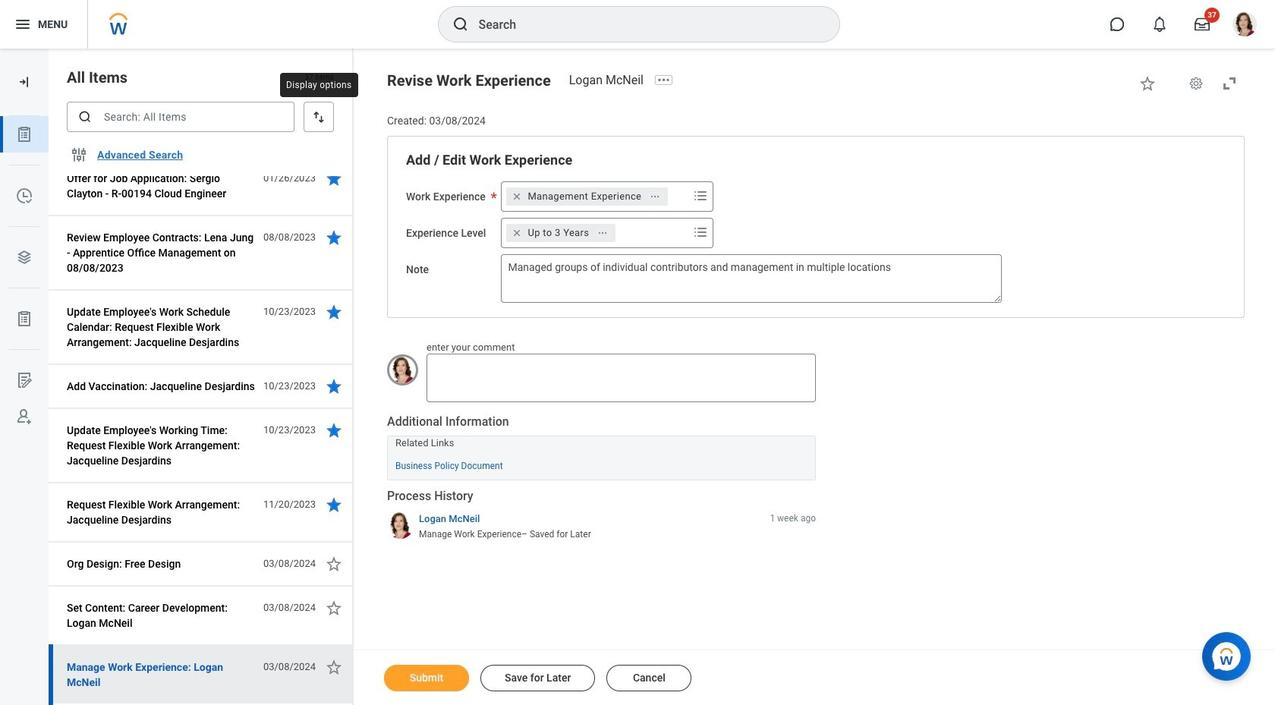 Task type: locate. For each thing, give the bounding box(es) containing it.
notifications large image
[[1152, 17, 1167, 32]]

x small image up 'up to 3 years, press delete to clear value.' option
[[510, 189, 525, 204]]

search image
[[77, 109, 93, 124]]

star image
[[325, 228, 343, 247], [325, 377, 343, 395]]

None text field
[[501, 254, 1002, 303]]

2 star image from the top
[[325, 377, 343, 395]]

tooltip
[[276, 68, 363, 102]]

related actions image for up to 3 years element
[[598, 227, 608, 238]]

Search: All Items text field
[[67, 102, 295, 132]]

configure image
[[70, 146, 88, 164]]

1 star image from the top
[[325, 228, 343, 247]]

up to 3 years, press delete to clear value. option
[[507, 224, 616, 242]]

2 x small image from the top
[[510, 225, 525, 240]]

clipboard image
[[15, 125, 33, 143]]

group
[[406, 151, 1226, 303]]

0 vertical spatial x small image
[[510, 189, 525, 204]]

related actions image inside 'up to 3 years, press delete to clear value.' option
[[598, 227, 608, 238]]

None text field
[[427, 354, 816, 402]]

0 vertical spatial star image
[[325, 228, 343, 247]]

process history region
[[387, 488, 816, 546]]

0 horizontal spatial related actions image
[[598, 227, 608, 238]]

prompts image
[[692, 223, 710, 241]]

clipboard image
[[15, 310, 33, 328]]

x small image inside management experience, press delete to clear value. option
[[510, 189, 525, 204]]

gear image
[[1189, 76, 1204, 91]]

additional information region
[[387, 414, 816, 481]]

employee's photo (logan mcneil) image
[[387, 354, 418, 386]]

Search Workday  search field
[[479, 8, 808, 41]]

x small image inside 'up to 3 years, press delete to clear value.' option
[[510, 225, 525, 240]]

related actions image
[[650, 191, 661, 202], [598, 227, 608, 238]]

prompts image
[[692, 187, 710, 205]]

x small image for management experience element
[[510, 189, 525, 204]]

related actions image down management experience, press delete to clear value. option
[[598, 227, 608, 238]]

x small image for up to 3 years element
[[510, 225, 525, 240]]

1 x small image from the top
[[510, 189, 525, 204]]

0 vertical spatial related actions image
[[650, 191, 661, 202]]

list
[[0, 116, 49, 435]]

related actions image left prompts icon
[[650, 191, 661, 202]]

1 vertical spatial star image
[[325, 377, 343, 395]]

x small image left up to 3 years element
[[510, 225, 525, 240]]

related actions image inside management experience, press delete to clear value. option
[[650, 191, 661, 202]]

clock check image
[[15, 187, 33, 205]]

star image
[[1139, 74, 1157, 93], [325, 169, 343, 187], [325, 303, 343, 321], [325, 421, 343, 440], [325, 496, 343, 514], [325, 555, 343, 573], [325, 599, 343, 617], [325, 658, 343, 676]]

1 vertical spatial x small image
[[510, 225, 525, 240]]

x small image
[[510, 189, 525, 204], [510, 225, 525, 240]]

related actions image for management experience element
[[650, 191, 661, 202]]

1 horizontal spatial related actions image
[[650, 191, 661, 202]]

1 vertical spatial related actions image
[[598, 227, 608, 238]]

perspective image
[[15, 248, 33, 266]]



Task type: describe. For each thing, give the bounding box(es) containing it.
logan mcneil element
[[569, 73, 653, 87]]

action bar region
[[354, 650, 1275, 705]]

management experience element
[[528, 190, 642, 203]]

justify image
[[14, 15, 32, 33]]

up to 3 years element
[[528, 226, 589, 240]]

item list element
[[49, 0, 354, 705]]

sort image
[[311, 109, 326, 124]]

inbox large image
[[1195, 17, 1210, 32]]

search image
[[451, 15, 469, 33]]

rename image
[[15, 371, 33, 389]]

fullscreen image
[[1221, 74, 1239, 93]]

profile logan mcneil image
[[1233, 12, 1257, 40]]

user plus image
[[15, 408, 33, 426]]

management experience, press delete to clear value. option
[[507, 187, 668, 206]]

transformation import image
[[17, 74, 32, 90]]



Task type: vqa. For each thing, say whether or not it's contained in the screenshot.
clipboard image
yes



